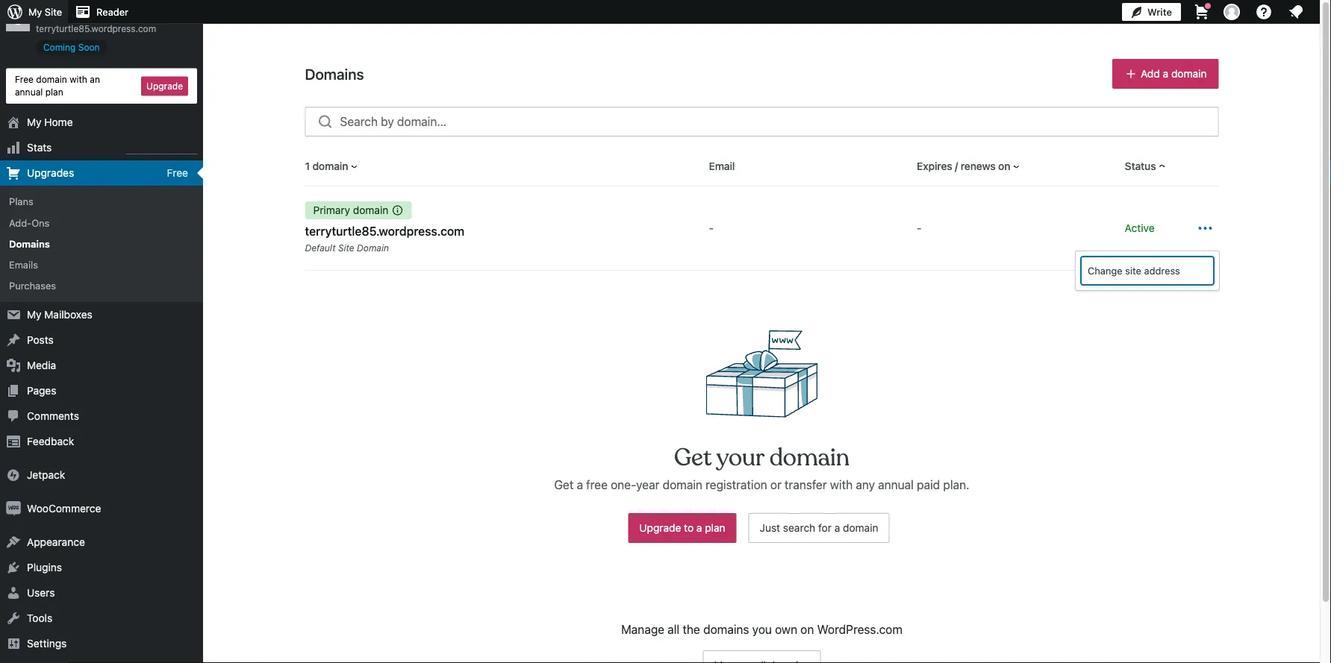 Task type: describe. For each thing, give the bounding box(es) containing it.
my shopping cart image
[[1193, 3, 1211, 21]]

upgrade to a plan
[[639, 522, 726, 535]]

upgrade for upgrade to a plan
[[639, 522, 681, 535]]

domains inside get your domain main content
[[305, 65, 364, 83]]

woocommerce
[[27, 503, 101, 515]]

purchases
[[9, 280, 56, 291]]

my home
[[27, 116, 73, 128]]

status
[[1125, 160, 1156, 172]]

free
[[586, 478, 608, 493]]

my site
[[28, 6, 62, 18]]

domains
[[703, 623, 749, 637]]

manage
[[621, 623, 665, 637]]

email button
[[709, 159, 735, 174]]

domain actions image
[[1197, 220, 1215, 237]]

get your domain main content
[[0, 0, 1219, 664]]

users link
[[0, 581, 203, 606]]

active
[[1125, 222, 1155, 234]]

domain
[[357, 243, 389, 253]]

free domain with an annual plan
[[15, 74, 100, 97]]

plan.
[[943, 478, 970, 493]]

add-ons link
[[0, 212, 203, 233]]

free for free domain with an annual plan
[[15, 74, 34, 85]]

posts
[[27, 334, 54, 347]]

terryturtle85.wordpress.com default site domain
[[305, 224, 465, 253]]

img image for woocommerce
[[6, 502, 21, 517]]

upgrade button
[[141, 76, 188, 96]]

a inside add a domain button
[[1163, 68, 1169, 80]]

site
[[1125, 265, 1142, 277]]

comments link
[[0, 404, 203, 429]]

plans
[[9, 196, 33, 207]]

mailboxes
[[44, 309, 92, 321]]

change site address button
[[1082, 258, 1213, 284]]

annual plan
[[15, 87, 63, 97]]

settings link
[[0, 632, 203, 657]]

settings
[[27, 638, 67, 650]]

emails link
[[0, 254, 203, 275]]

primary
[[313, 204, 350, 217]]

tools
[[27, 613, 52, 625]]

a inside get your domain get a free one-year domain registration or transfer with any annual paid plan.
[[577, 478, 583, 493]]

free for free
[[167, 167, 188, 179]]

site title terryturtle85.wordpress.com
[[36, 8, 156, 34]]

tools link
[[0, 606, 203, 632]]

1 vertical spatial get
[[554, 478, 574, 493]]

woocommerce link
[[0, 497, 203, 522]]

primary domain
[[313, 204, 389, 217]]

just
[[760, 522, 780, 535]]

add a domain
[[1141, 68, 1207, 80]]

title
[[57, 8, 78, 20]]

write
[[1148, 6, 1172, 18]]

posts link
[[0, 328, 203, 353]]

an
[[90, 74, 100, 85]]

all
[[668, 623, 680, 637]]

2 - from the left
[[917, 222, 922, 234]]

default
[[305, 243, 336, 253]]

help image
[[1255, 3, 1273, 21]]

my for my site
[[28, 6, 42, 18]]

purchases link
[[0, 275, 203, 296]]

site inside site title terryturtle85.wordpress.com
[[36, 8, 54, 20]]

search
[[783, 522, 816, 535]]

upgrades
[[27, 167, 74, 179]]

emails
[[9, 259, 38, 270]]

wordpress.com
[[817, 623, 903, 637]]

media
[[27, 360, 56, 372]]

0 vertical spatial get
[[674, 443, 712, 473]]

domain inside free domain with an annual plan
[[36, 74, 67, 85]]

none search field inside get your domain main content
[[305, 107, 1219, 137]]

add
[[1141, 68, 1160, 80]]

just search for a domain link
[[749, 514, 890, 544]]

to
[[684, 522, 694, 535]]

email
[[709, 160, 735, 172]]

site inside terryturtle85.wordpress.com default site domain
[[338, 243, 354, 253]]

for
[[818, 522, 832, 535]]

pages
[[27, 385, 56, 397]]

media link
[[0, 353, 203, 379]]

my for my home
[[27, 116, 41, 128]]

pages link
[[0, 379, 203, 404]]

own
[[775, 623, 798, 637]]

1 - from the left
[[709, 222, 714, 234]]

jetpack link
[[0, 463, 203, 488]]

domain right the 1
[[312, 160, 348, 172]]

year
[[636, 478, 660, 493]]

manage all the domains you own on wordpress.com
[[621, 623, 903, 637]]

1 vertical spatial on
[[801, 623, 814, 637]]

feedback link
[[0, 429, 203, 455]]

write link
[[1122, 0, 1181, 24]]



Task type: locate. For each thing, give the bounding box(es) containing it.
1
[[305, 160, 310, 172]]

expires
[[917, 160, 953, 172]]

1 horizontal spatial on
[[998, 160, 1011, 172]]

a right for
[[835, 522, 840, 535]]

0 vertical spatial free
[[15, 74, 34, 85]]

img image inside jetpack link
[[6, 468, 21, 483]]

upgrade
[[146, 81, 183, 91], [639, 522, 681, 535]]

site up coming
[[45, 6, 62, 18]]

a inside just search for a domain 'link'
[[835, 522, 840, 535]]

1 horizontal spatial domains
[[305, 65, 364, 83]]

plugins
[[27, 562, 62, 574]]

get your domain get a free one-year domain registration or transfer with any annual paid plan.
[[554, 443, 970, 493]]

0 horizontal spatial -
[[709, 222, 714, 234]]

1 vertical spatial my
[[27, 116, 41, 128]]

the
[[683, 623, 700, 637]]

my home link
[[0, 110, 203, 135]]

domain right add at right
[[1172, 68, 1207, 80]]

1 horizontal spatial terryturtle85.wordpress.com
[[305, 224, 465, 239]]

img image left "woocommerce" at the left bottom
[[6, 502, 21, 517]]

jetpack
[[27, 469, 65, 482]]

0 horizontal spatial domains
[[9, 238, 50, 249]]

0 vertical spatial img image
[[6, 468, 21, 483]]

my left title
[[28, 6, 42, 18]]

0 vertical spatial my
[[28, 6, 42, 18]]

1 horizontal spatial upgrade
[[639, 522, 681, 535]]

2 vertical spatial my
[[27, 309, 41, 321]]

terryturtle85.wordpress.com inside get your domain main content
[[305, 224, 465, 239]]

my site link
[[0, 0, 68, 24]]

0 horizontal spatial with
[[70, 74, 87, 85]]

domain up annual plan
[[36, 74, 67, 85]]

- down email 'button'
[[709, 222, 714, 234]]

on inside button
[[998, 160, 1011, 172]]

- down expires
[[917, 222, 922, 234]]

plan
[[705, 522, 726, 535]]

upgrade to a plan link
[[628, 514, 737, 544]]

img image left the jetpack
[[6, 468, 21, 483]]

feedback
[[27, 436, 74, 448]]

1 vertical spatial domains
[[9, 238, 50, 249]]

domain up transfer
[[770, 443, 850, 473]]

one-
[[611, 478, 636, 493]]

renews
[[961, 160, 996, 172]]

with
[[70, 74, 87, 85], [830, 478, 853, 493]]

terryturtle85.wordpress.com up the domain
[[305, 224, 465, 239]]

domain up terryturtle85.wordpress.com default site domain
[[353, 204, 389, 217]]

1 horizontal spatial with
[[830, 478, 853, 493]]

site
[[45, 6, 62, 18], [36, 8, 54, 20], [338, 243, 354, 253]]

status button
[[1125, 159, 1168, 174]]

add-ons
[[9, 217, 50, 228]]

1 domain
[[305, 160, 348, 172]]

a
[[1163, 68, 1169, 80], [577, 478, 583, 493], [697, 522, 702, 535], [835, 522, 840, 535]]

0 vertical spatial upgrade
[[146, 81, 183, 91]]

my left home
[[27, 116, 41, 128]]

domain right the year
[[663, 478, 703, 493]]

0 vertical spatial domains
[[305, 65, 364, 83]]

on right own
[[801, 623, 814, 637]]

just search for a domain
[[760, 522, 879, 535]]

domain inside 'link'
[[843, 522, 879, 535]]

1 img image from the top
[[6, 468, 21, 483]]

stats
[[27, 142, 52, 154]]

/
[[955, 160, 958, 172]]

upgrade inside upgrade to a plan link
[[639, 522, 681, 535]]

comments
[[27, 410, 79, 423]]

free up annual plan
[[15, 74, 34, 85]]

img image for jetpack
[[6, 468, 21, 483]]

paid
[[917, 478, 940, 493]]

1 vertical spatial img image
[[6, 502, 21, 517]]

reader link
[[68, 0, 134, 24]]

registration
[[706, 478, 767, 493]]

plugins link
[[0, 556, 203, 581]]

get left free
[[554, 478, 574, 493]]

Search search field
[[340, 108, 1218, 136]]

get left your
[[674, 443, 712, 473]]

upgrade up highest hourly views 0 image
[[146, 81, 183, 91]]

coming
[[43, 42, 76, 52]]

add-
[[9, 217, 31, 228]]

1 vertical spatial with
[[830, 478, 853, 493]]

1 horizontal spatial free
[[167, 167, 188, 179]]

my up posts
[[27, 309, 41, 321]]

reader
[[96, 6, 128, 18]]

1 vertical spatial free
[[167, 167, 188, 179]]

address
[[1144, 265, 1180, 277]]

0 horizontal spatial upgrade
[[146, 81, 183, 91]]

expires / renews on
[[917, 160, 1011, 172]]

soon
[[78, 42, 100, 52]]

appearance
[[27, 537, 85, 549]]

None search field
[[305, 107, 1219, 137]]

free
[[15, 74, 34, 85], [167, 167, 188, 179]]

change site address
[[1088, 265, 1180, 277]]

my mailboxes link
[[0, 302, 203, 328]]

domain right for
[[843, 522, 879, 535]]

terryturtle85.wordpress.com up soon
[[36, 23, 156, 34]]

plans link
[[0, 191, 203, 212]]

img image
[[6, 468, 21, 483], [6, 502, 21, 517]]

0 horizontal spatial terryturtle85.wordpress.com
[[36, 23, 156, 34]]

change
[[1088, 265, 1123, 277]]

0 horizontal spatial on
[[801, 623, 814, 637]]

annual
[[878, 478, 914, 493]]

0 horizontal spatial free
[[15, 74, 34, 85]]

img image inside woocommerce link
[[6, 502, 21, 517]]

you
[[752, 623, 772, 637]]

transfer
[[785, 478, 827, 493]]

0 vertical spatial on
[[998, 160, 1011, 172]]

site left title
[[36, 8, 54, 20]]

or
[[771, 478, 782, 493]]

expires / renews on button
[[917, 159, 1022, 174]]

coming soon
[[43, 42, 100, 52]]

free down highest hourly views 0 image
[[167, 167, 188, 179]]

-
[[709, 222, 714, 234], [917, 222, 922, 234]]

with left any
[[830, 478, 853, 493]]

with inside get your domain get a free one-year domain registration or transfer with any annual paid plan.
[[830, 478, 853, 493]]

2 img image from the top
[[6, 502, 21, 517]]

terryturtle85.wordpress.com
[[36, 23, 156, 34], [305, 224, 465, 239]]

1 horizontal spatial get
[[674, 443, 712, 473]]

0 vertical spatial terryturtle85.wordpress.com
[[36, 23, 156, 34]]

domains link
[[0, 233, 203, 254]]

users
[[27, 587, 55, 600]]

my for my mailboxes
[[27, 309, 41, 321]]

0 vertical spatial with
[[70, 74, 87, 85]]

domains
[[305, 65, 364, 83], [9, 238, 50, 249]]

0 horizontal spatial get
[[554, 478, 574, 493]]

any
[[856, 478, 875, 493]]

1 vertical spatial terryturtle85.wordpress.com
[[305, 224, 465, 239]]

stats link
[[0, 135, 203, 161]]

highest hourly views 0 image
[[126, 145, 197, 155]]

your
[[717, 443, 764, 473]]

1 domain button
[[305, 159, 360, 174]]

a right to
[[697, 522, 702, 535]]

my mailboxes
[[27, 309, 92, 321]]

appearance link
[[0, 530, 203, 556]]

my profile image
[[1224, 4, 1240, 20]]

a inside upgrade to a plan link
[[697, 522, 702, 535]]

1 vertical spatial upgrade
[[639, 522, 681, 535]]

manage your notifications image
[[1287, 3, 1305, 21]]

free inside free domain with an annual plan
[[15, 74, 34, 85]]

1 horizontal spatial -
[[917, 222, 922, 234]]

add a domain button
[[1113, 59, 1219, 89]]

upgrade left to
[[639, 522, 681, 535]]

my
[[28, 6, 42, 18], [27, 116, 41, 128], [27, 309, 41, 321]]

with inside free domain with an annual plan
[[70, 74, 87, 85]]

a right add at right
[[1163, 68, 1169, 80]]

ons
[[31, 217, 50, 228]]

with left the an
[[70, 74, 87, 85]]

on right renews
[[998, 160, 1011, 172]]

upgrade for upgrade
[[146, 81, 183, 91]]

a left free
[[577, 478, 583, 493]]

home
[[44, 116, 73, 128]]

upgrade inside the upgrade 'button'
[[146, 81, 183, 91]]

site right default
[[338, 243, 354, 253]]



Task type: vqa. For each thing, say whether or not it's contained in the screenshot.
number field at the left bottom of the page
no



